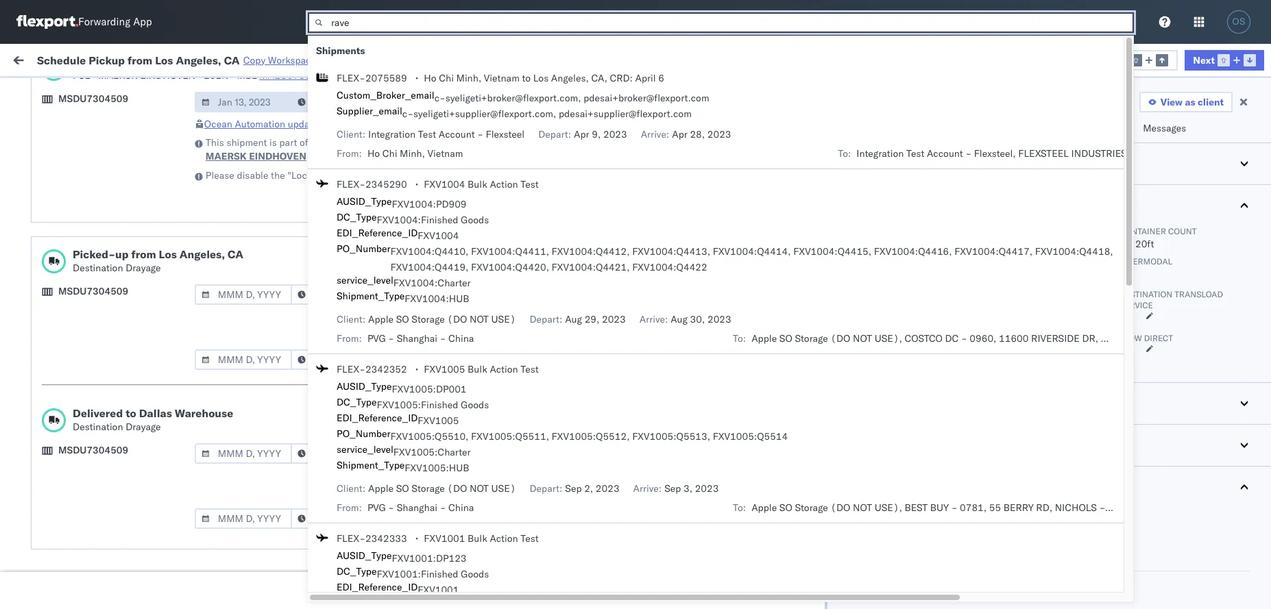 Task type: vqa. For each thing, say whether or not it's contained in the screenshot.
from inside BUTTON
yes



Task type: describe. For each thing, give the bounding box(es) containing it.
syeligeti+broker@flexport.com,
[[446, 92, 581, 104]]

2022 down please disable the "lock schedule" toggle to allow editing.
[[321, 197, 345, 209]]

schedule delivery appointment for 8:30 pm est, jan 30, 2023
[[32, 467, 169, 480]]

depart: for depart: sep 2, 2023
[[530, 483, 563, 495]]

from for confirm pickup from rotterdam, netherlands link
[[101, 521, 121, 533]]

delivery service
[[985, 257, 1058, 267]]

delivery for schedule delivery appointment link associated with 2:59 am edt, nov 5, 2022
[[75, 135, 110, 148]]

0 vertical spatial fxv1001
[[424, 533, 465, 545]]

est, down "2:00 am est, nov 9, 2022"
[[266, 227, 287, 239]]

test123456 for schedule delivery appointment
[[952, 136, 1010, 148]]

china for fxv1005:hub
[[449, 502, 474, 514]]

client: apple so storage (do not use) for fxv1005:hub
[[337, 483, 516, 495]]

8 resize handle column header from the left
[[929, 106, 945, 610]]

ho for •
[[424, 72, 437, 84]]

progress
[[215, 85, 249, 95]]

flexsteel
[[486, 128, 525, 141]]

log
[[387, 54, 402, 66]]

from for 1st schedule pickup from los angeles, ca "button" from the bottom 'schedule pickup from los angeles, ca' link
[[107, 400, 127, 413]]

fxv1004:pd909
[[392, 198, 467, 211]]

save
[[740, 585, 762, 597]]

3 lhuu7894563, uetu5238478 from the top
[[861, 317, 1001, 329]]

fcl down • fxv1001 bulk action test
[[458, 559, 476, 571]]

dec for schedule delivery appointment
[[289, 257, 307, 269]]

3 abcdefg78456546 from the top
[[952, 317, 1044, 330]]

• left 251n
[[198, 69, 201, 82]]

fcl right mode
[[458, 106, 476, 118]]

1 resize handle column header from the left
[[200, 106, 217, 610]]

2:59 am edt, nov 5, 2022 for 'schedule pickup from los angeles, ca' link related to fourth schedule pickup from los angeles, ca "button" from the bottom
[[225, 106, 345, 118]]

fcl down • fxv1005 bulk action test
[[458, 378, 476, 390]]

action for • fxv1001 bulk action test
[[490, 533, 518, 545]]

not up gvcu5265864
[[853, 333, 872, 345]]

po_number for fxv1005:finished goods
[[337, 428, 391, 440]]

appointment for 8:30 pm est, jan 30, 2023
[[112, 467, 169, 480]]

pm down 8:30 am est, feb 3, 2023 on the bottom of the page
[[248, 589, 263, 601]]

schedule pickup from los angeles, ca link for 1st schedule pickup from los angeles, ca "button" from the bottom
[[32, 400, 199, 427]]

2:59 am est, jan 25, 2023
[[225, 408, 348, 420]]

schedule pickup from rotterdam, netherlands for 8:30 pm est, jan 30, 2023
[[32, 491, 178, 517]]

angeles, up name
[[551, 72, 589, 84]]

no up the flow at the right bottom of page
[[1121, 311, 1133, 324]]

0960,
[[970, 333, 997, 345]]

rotterdam, for 11:30 pm est, jan 23, 2023
[[129, 370, 178, 382]]

account left the 'flexsteel,'
[[927, 147, 964, 160]]

jan up 2:00 am est, feb 3, 2023
[[288, 498, 304, 511]]

riverside
[[1155, 147, 1195, 160]]

schedule pickup from los angeles, ca for fourth schedule pickup from los angeles, ca "button" from the bottom
[[32, 98, 185, 124]]

container count 1 x 20ft
[[1120, 226, 1197, 250]]

1 mmm d, yyyy text field from the top
[[195, 92, 292, 112]]

• up fxv1001:dp123
[[415, 533, 419, 545]]

delivery down fob
[[985, 257, 1023, 267]]

2022 for fourth schedule pickup from los angeles, ca "button" from the bottom
[[321, 106, 345, 118]]

ceau7522281, hlxu6269489, hlxu8034992 for schedule pickup from los angeles, ca
[[861, 166, 1074, 178]]

- right dc
[[962, 333, 968, 345]]

client: for ausid_type fxv1004:pd909 dc_type fxv1004:finished goods edi_reference_id fxv1004 po_number fxv1004:q4410, fxv1004:q4411, fxv1004:q4412, fxv1004:q4413, fxv1004:q4414, fxv1004:q4415, fxv1004:q4416, fxv1004:q4417, fxv1004:q4418, fxv1004:q4419, fxv1004:q4420, fxv1004:q4421, fxv1004:q4422 service_level fxv1004:charter shipment_type fxv1004:hub
[[337, 313, 366, 326]]

for inside the this shipment is part of a vessel sailing. see maersk eindhoven for details.
[[309, 150, 321, 163]]

- down fxv1004:hub
[[440, 333, 446, 345]]

est, up 9:00 am est, dec 24, 2022
[[265, 287, 286, 299]]

from for 'schedule pickup from los angeles, ca' link related to fourth schedule pickup from los angeles, ca "button" from the bottom
[[107, 98, 127, 111]]

storage down "fxv1005:hub"
[[412, 483, 445, 495]]

import for import work
[[117, 53, 148, 66]]

est, up 2:59 am est, jan 25, 2023
[[271, 378, 292, 390]]

1498,
[[1244, 333, 1271, 345]]

9:00 am est, dec 24, 2022
[[225, 317, 351, 330]]

custom_broker_email c-syeligeti+broker@flexport.com, pdesai+broker@flexport.com supplier_email c-syeligeti+supplier@flexport.com, pdesai+supplier@flexport.com
[[337, 89, 710, 120]]

los up status : ready for work, blocked, in progress
[[155, 53, 173, 67]]

fcl down fxv1004:hub
[[458, 317, 476, 330]]

12
[[359, 118, 371, 130]]

fxv1004:q4413,
[[632, 246, 711, 258]]

1 1846748 from the top
[[801, 136, 843, 148]]

fxv1004:q4412,
[[552, 246, 630, 258]]

fcl up "fxv1005:hub"
[[458, 438, 476, 450]]

4 resize handle column header from the left
[[495, 106, 512, 610]]

- right fxv1005:q5513,
[[719, 438, 725, 450]]

2 upload customs clearance documents link from the top
[[32, 430, 199, 457]]

1 confirm delivery button from the top
[[32, 316, 104, 331]]

california,
[[1161, 333, 1206, 345]]

1 client: from the top
[[337, 128, 366, 141]]

not up • fxv1001 bulk action test
[[470, 483, 489, 495]]

work,
[[145, 85, 167, 95]]

storage left export
[[795, 502, 828, 514]]

forwarding
[[78, 15, 130, 28]]

0 horizontal spatial riverside
[[1032, 333, 1080, 345]]

1 8:30 from the top
[[225, 468, 246, 480]]

pickup for 8:30 pm est, jan 30, 2023's schedule pickup from rotterdam, netherlands button
[[75, 491, 104, 503]]

3 resize handle column header from the left
[[404, 106, 421, 610]]

• ho chi minh, vietnam to los angeles, ca, crd: april 6
[[415, 72, 665, 84]]

11:30 pm est, jan 23, 2023 for schedule delivery appointment
[[225, 347, 353, 360]]

schedule pickup from los angeles, ca for 3rd schedule pickup from los angeles, ca "button" from the top
[[32, 219, 185, 245]]

on right 205 on the left of page
[[336, 53, 347, 66]]

est, down 7:00 pm est, dec 23, 2022
[[266, 317, 287, 330]]

4 am from the top
[[248, 197, 264, 209]]

shipment_type inside 'ausid_type fxv1004:pd909 dc_type fxv1004:finished goods edi_reference_id fxv1004 po_number fxv1004:q4410, fxv1004:q4411, fxv1004:q4412, fxv1004:q4413, fxv1004:q4414, fxv1004:q4415, fxv1004:q4416, fxv1004:q4417, fxv1004:q4418, fxv1004:q4419, fxv1004:q4420, fxv1004:q4421, fxv1004:q4422 service_level fxv1004:charter shipment_type fxv1004:hub'
[[337, 290, 405, 302]]

ocean fcl for 1st schedule pickup from los angeles, ca "button" from the bottom 'schedule pickup from los angeles, ca' link
[[428, 408, 476, 420]]

6
[[659, 72, 665, 84]]

-- : -- -- text field for delivered to dallas warehouse
[[291, 509, 388, 529]]

• left mbl
[[231, 69, 234, 82]]

delivery for schedule delivery appointment link associated with 8:30 pm est, jan 30, 2023
[[75, 467, 110, 480]]

9:00
[[225, 317, 246, 330]]

pm for schedule delivery appointment button for 8:30 pm est, jan 30, 2023
[[248, 468, 263, 480]]

messages
[[1143, 122, 1187, 134]]

upload customs clearance documents button
[[32, 188, 199, 217]]

destination inside destination transload service
[[1120, 289, 1173, 300]]

delivery for schedule delivery appointment link related to 11:30 pm est, jan 23, 2023
[[75, 347, 110, 359]]

2 confirm from the top
[[32, 317, 67, 329]]

schedule delivery appointment button for 11:30 pm est, jan 23, 2023
[[32, 346, 169, 361]]

freight
[[888, 238, 917, 250]]

delivered to dallas warehouse destination drayage
[[73, 407, 233, 433]]

2 upload customs clearance documents from the top
[[32, 430, 150, 456]]

storage down fxv1004:hub
[[412, 313, 445, 326]]

angeles, right 'delivered'
[[147, 400, 185, 413]]

0781,
[[960, 502, 987, 514]]

rd,
[[1037, 502, 1053, 514]]

client name button
[[512, 109, 589, 123]]

bulk for fxv1005
[[468, 364, 487, 376]]

2022 right 24,
[[327, 317, 351, 330]]

fcl up fxv1004:pd909
[[458, 166, 476, 179]]

confirm inside confirm pickup from rotterdam, netherlands
[[32, 521, 67, 533]]

11 resize handle column header from the left
[[1237, 106, 1253, 610]]

from for 'schedule pickup from los angeles, ca' link corresponding to 3rd schedule pickup from los angeles, ca "button" from the top
[[107, 219, 127, 231]]

batch
[[1194, 53, 1221, 66]]

est, up 7:00 pm est, dec 23, 2022
[[266, 257, 287, 269]]

a
[[311, 136, 316, 149]]

fcl down fxv1001:dp123
[[458, 589, 476, 601]]

1 vertical spatial ca,
[[1198, 147, 1214, 160]]

schedule delivery appointment link for 8:30 pm est, jan 30, 2023
[[32, 467, 169, 480]]

nov down "lock in the top of the page
[[289, 197, 307, 209]]

est, down the at the left of page
[[266, 197, 287, 209]]

flexport. image
[[16, 15, 78, 29]]

fcl down mode button
[[458, 136, 476, 148]]

os button
[[1224, 6, 1255, 38]]

759
[[253, 53, 271, 66]]

- up 2342333
[[388, 502, 394, 514]]

5 resize handle column header from the left
[[586, 106, 603, 610]]

use) for depart: sep 2, 2023
[[491, 483, 516, 495]]

pm for schedule delivery appointment button associated with 11:30 pm est, jan 23, 2023
[[254, 347, 269, 360]]

3 mmm d, yyyy text field from the top
[[195, 350, 292, 370]]

batch action
[[1194, 53, 1254, 66]]

integration test account - karl lagerfeld for 8:30 pm est, jan 30, 2023
[[610, 498, 788, 511]]

10 resize handle column header from the left
[[1195, 106, 1211, 610]]

:
[[99, 85, 102, 95]]

1 horizontal spatial to
[[391, 169, 399, 182]]

delivery for schedule delivery appointment link related to 2:59 am est, dec 14, 2022
[[75, 256, 110, 269]]

ocean fcl for schedule delivery appointment link associated with 8:30 pm est, jan 30, 2023
[[428, 468, 476, 480]]

schedule pickup from los angeles, ca for 3rd schedule pickup from los angeles, ca "button" from the bottom
[[32, 159, 185, 185]]

no down the flow at the right bottom of page
[[1121, 344, 1133, 357]]

1 2:59 from the top
[[225, 106, 246, 118]]

delivered
[[73, 407, 123, 420]]

up
[[115, 248, 129, 261]]

not up • fxv1005 bulk action test
[[470, 313, 489, 326]]

0 vertical spatial documents
[[1080, 122, 1130, 134]]

consignee button
[[603, 109, 729, 123]]

schedule for fourth schedule pickup from los angeles, ca "button" from the bottom
[[32, 98, 72, 111]]

1 horizontal spatial c-
[[435, 92, 446, 104]]

angeles, inside button
[[142, 286, 179, 299]]

1 vertical spatial c-
[[403, 108, 414, 120]]

4 confirm from the top
[[32, 558, 67, 570]]

copy
[[243, 54, 266, 66]]

customs for export customs
[[883, 509, 922, 521]]

8 ocean fcl from the top
[[428, 317, 476, 330]]

msdu7304509 for delivered to dallas warehouse
[[58, 444, 128, 457]]

0 vertical spatial 28,
[[690, 128, 705, 141]]

205
[[316, 53, 334, 66]]

• fxv1005 bulk action test
[[415, 364, 539, 376]]

dc_type for fxv1004:finished goods
[[337, 211, 377, 224]]

9 resize handle column header from the left
[[1104, 106, 1120, 610]]

account down mode button
[[439, 128, 475, 141]]

nov right the at the left of page
[[290, 166, 308, 179]]

1 from: from the top
[[337, 147, 362, 160]]

Search Shipments (/) text field
[[308, 12, 1134, 33]]

fcl up fxv1004:charter
[[458, 257, 476, 269]]

los right 'delivered'
[[129, 400, 145, 413]]

estimated for picked-up from los angeles, ca
[[451, 289, 495, 301]]

schedule delivery appointment link for 11:30 pm est, jan 23, 2023
[[32, 346, 169, 360]]

schedule pickup from los angeles, ca link for 3rd schedule pickup from los angeles, ca "button" from the top
[[32, 218, 199, 246]]

client
[[1198, 96, 1224, 108]]

7 resize handle column header from the left
[[838, 106, 854, 610]]

dec left 24,
[[289, 317, 307, 330]]

d
[[1267, 147, 1272, 160]]

2 2:59 from the top
[[225, 136, 246, 148]]

7 am from the top
[[248, 317, 264, 330]]

1 horizontal spatial 9,
[[592, 128, 601, 141]]

client name
[[519, 112, 565, 122]]

est, up 8:30 am est, feb 3, 2023 on the bottom of the page
[[266, 528, 287, 541]]

no right snoozed
[[325, 85, 336, 95]]

pm for confirm pickup from los angeles, ca button at left top
[[248, 287, 263, 299]]

11:30 pm est, jan 23, 2023 for schedule pickup from rotterdam, netherlands
[[225, 378, 353, 390]]

3 8:30 from the top
[[225, 559, 246, 571]]

maersk eindhoven link
[[206, 150, 306, 163]]

omkar for schedule delivery appointment
[[1127, 136, 1156, 148]]

2 flex-1846748 from the top
[[771, 166, 843, 179]]

consignee
[[610, 112, 649, 122]]

at
[[273, 53, 282, 66]]

• right '2075589'
[[415, 72, 419, 84]]

ca for fourth schedule pickup from los angeles, ca "button" from the bottom
[[32, 112, 45, 124]]

the
[[271, 169, 285, 182]]

angeles, down status : ready for work, blocked, in progress
[[147, 98, 185, 111]]

export
[[850, 509, 881, 521]]

- down syeligeti+supplier@flexport.com,
[[478, 128, 483, 141]]

1 -- : -- -- text field from the top
[[291, 92, 388, 112]]

fxv1004:q4415,
[[794, 246, 872, 258]]

2 cascading on from the top
[[445, 471, 504, 483]]

fcl up fxv1001:dp123
[[458, 528, 476, 541]]

6 2:59 from the top
[[225, 408, 246, 420]]

1 vertical spatial documents
[[32, 203, 81, 215]]

0 horizontal spatial 28,
[[312, 438, 327, 450]]

10 am from the top
[[248, 559, 264, 571]]

loma,
[[1128, 333, 1158, 345]]

16 ocean fcl from the top
[[428, 559, 476, 571]]

nichols,
[[1127, 502, 1172, 514]]

on down the fxv1005:q5511,
[[493, 471, 504, 483]]

1 schedule pickup from los angeles, ca button from the top
[[32, 98, 199, 127]]

to inside delivered to dallas warehouse destination drayage
[[126, 407, 136, 420]]

0 vertical spatial fxv1005
[[424, 364, 465, 376]]

karl for 8:30 pm est, feb 4, 2023
[[727, 589, 745, 601]]

- down arrive: aug 30, 2023
[[719, 347, 725, 360]]

fcl up fxv1004:q4410,
[[458, 227, 476, 239]]

fcl up • fxv1001 bulk action test
[[458, 498, 476, 511]]

disable
[[237, 169, 268, 182]]

nov left "a"
[[290, 136, 308, 148]]

customs inside button
[[65, 189, 104, 201]]

schedule for 1st schedule pickup from los angeles, ca "button" from the bottom
[[32, 400, 72, 413]]

• up status in the left of the page
[[93, 69, 96, 82]]

2022 for confirm pickup from los angeles, ca button at left top
[[326, 287, 350, 299]]

4 2:59 from the top
[[225, 227, 246, 239]]

buy
[[931, 502, 949, 514]]

5 2:59 from the top
[[225, 257, 246, 269]]

24,
[[310, 317, 324, 330]]

• up the fxv1005:dp001
[[415, 364, 419, 376]]

karl for 11:30 pm est, jan 28, 2023
[[727, 438, 745, 450]]

est, up 8:30 pm est, feb 4, 2023
[[266, 559, 287, 571]]

ca for 1st schedule pickup from los angeles, ca "button" from the bottom
[[32, 414, 45, 426]]

1 upload customs clearance documents link from the top
[[32, 188, 199, 216]]

0 vertical spatial 30,
[[690, 313, 705, 326]]

angeles, left please
[[147, 159, 185, 171]]

2:59 am est, dec 14, 2022 for schedule delivery appointment
[[225, 257, 351, 269]]

jan down '25,'
[[294, 438, 310, 450]]

jan down 9:00 am est, dec 24, 2022
[[294, 347, 310, 360]]

pvg for fxv1004:hub
[[368, 333, 386, 345]]

direct
[[1145, 333, 1173, 344]]

view
[[1161, 96, 1183, 108]]

netherlands for 2:00 am est, feb 3, 2023
[[32, 535, 85, 547]]

2 resize handle column header from the left
[[355, 106, 372, 610]]

workitem
[[15, 112, 51, 122]]

12 ocean fcl from the top
[[428, 438, 476, 450]]

on down fxv1004:q4420,
[[493, 311, 504, 324]]

schedule for schedule delivery appointment button associated with 2:59 am est, dec 14, 2022
[[32, 256, 72, 269]]

759 at risk
[[253, 53, 300, 66]]

- left the 'flexsteel,'
[[966, 147, 972, 160]]

29,
[[585, 313, 600, 326]]

2 customs from the top
[[65, 430, 104, 443]]

3 pdt from the top
[[396, 354, 413, 366]]

save button
[[732, 581, 811, 602]]

ocean fcl for schedule delivery appointment link related to 2:59 am est, dec 14, 2022
[[428, 257, 476, 269]]

from inside picked-up from los angeles, ca destination drayage
[[131, 248, 156, 261]]

fxv1001 inside ausid_type fxv1001:dp123 dc_type fxv1001:finished goods edi_reference_id fxv1001
[[418, 584, 459, 597]]

2 2:59 am edt, nov 5, 2022 from the top
[[225, 136, 345, 148]]

fcl down fxv1004:q4419,
[[458, 287, 476, 299]]

4 ocean fcl from the top
[[428, 197, 476, 209]]

flexport
[[850, 238, 886, 250]]

fcl down the • fxv1004 bulk action test
[[458, 197, 476, 209]]

schedule pickup from rotterdam, netherlands button for 11:30 pm est, jan 23, 2023
[[32, 369, 199, 398]]

3 11:30 from the top
[[225, 438, 252, 450]]

maeu9408431
[[952, 347, 1022, 360]]

activity
[[352, 54, 384, 66]]

1889466 for 2:59 am est, dec 14, 2022
[[801, 227, 843, 239]]

- left dc,
[[1100, 502, 1106, 514]]

2 1846748 from the top
[[801, 166, 843, 179]]

jan left '25,'
[[289, 408, 304, 420]]

intermodal no
[[1120, 257, 1173, 281]]

flex-2130387 for 11:30 pm est, jan 28, 2023
[[771, 438, 843, 450]]

hlxu6269489, for schedule pickup from los angeles, ca
[[934, 166, 1004, 178]]

rotterdam, for 8:30 pm est, jan 30, 2023
[[129, 491, 178, 503]]

0 horizontal spatial ca,
[[592, 72, 608, 84]]

1 vertical spatial 23,
[[312, 347, 327, 360]]

fcl up status in the left of the page
[[73, 69, 90, 82]]

est, down 11:30 pm est, jan 28, 2023
[[265, 468, 286, 480]]

is
[[985, 333, 992, 344]]

4 8:30 from the top
[[225, 589, 246, 601]]

storage left doc
[[795, 333, 828, 345]]

- right 'buy'
[[952, 502, 958, 514]]

edi_reference_id inside ausid_type fxv1001:dp123 dc_type fxv1001:finished goods edi_reference_id fxv1001
[[337, 582, 418, 594]]

dec left 12
[[340, 118, 357, 130]]

11:30 for schedule delivery appointment
[[225, 347, 252, 360]]

los up upload customs clearance documents button
[[129, 159, 145, 171]]

6 resize handle column header from the left
[[726, 106, 743, 610]]

0 horizontal spatial for
[[132, 85, 143, 95]]

drayage inside delivered to dallas warehouse destination drayage
[[126, 421, 161, 433]]

91752-
[[1208, 333, 1244, 345]]

los down ready
[[129, 98, 145, 111]]

3 lhuu7894563, from the top
[[861, 317, 932, 329]]

2 1889466 from the top
[[801, 257, 843, 269]]

edt, for 'schedule pickup from los angeles, ca' link associated with 3rd schedule pickup from los angeles, ca "button" from the bottom
[[266, 166, 288, 179]]

angeles, up fcl • maersk eindhoven • 251n • mbl maeu9736123
[[176, 53, 221, 67]]

4 mmm d, yyyy text field from the top
[[195, 444, 292, 464]]

schedule for 3rd schedule pickup from los angeles, ca "button" from the bottom
[[32, 159, 72, 171]]

est, up 11:30 pm est, jan 28, 2023
[[266, 408, 287, 420]]

2:00 am est, nov 9, 2022
[[225, 197, 345, 209]]

fcl down fxv1005:charter at the left
[[458, 468, 476, 480]]

destination transload service
[[1120, 289, 1224, 311]]

138123400,
[[1193, 502, 1249, 514]]

flex-2130384 for 8:30 pm est, jan 30, 2023
[[771, 498, 843, 511]]

fcl up fxv1005:q5510,
[[458, 408, 476, 420]]

apr for apr 9, 2023
[[574, 128, 590, 141]]

schedule for 3rd schedule pickup from los angeles, ca "button" from the top
[[32, 219, 72, 231]]

am for 3rd schedule pickup from los angeles, ca "button" from the bottom
[[248, 166, 264, 179]]

no inside intermodal no
[[1120, 268, 1133, 281]]

205 on track
[[316, 53, 372, 66]]

filtered
[[14, 84, 47, 96]]

1 confirm delivery link from the top
[[32, 316, 104, 330]]

1 msdu7304509 from the top
[[58, 93, 128, 105]]

april
[[635, 72, 656, 84]]

actual
[[531, 448, 559, 460]]

dc_type inside ausid_type fxv1001:dp123 dc_type fxv1001:finished goods edi_reference_id fxv1001
[[337, 566, 377, 578]]

fxv1004 inside 'ausid_type fxv1004:pd909 dc_type fxv1004:finished goods edi_reference_id fxv1004 po_number fxv1004:q4410, fxv1004:q4411, fxv1004:q4412, fxv1004:q4413, fxv1004:q4414, fxv1004:q4415, fxv1004:q4416, fxv1004:q4417, fxv1004:q4418, fxv1004:q4419, fxv1004:q4420, fxv1004:q4421, fxv1004:q4422 service_level fxv1004:charter shipment_type fxv1004:hub'
[[418, 230, 459, 242]]

1 horizontal spatial riverside
[[1216, 147, 1265, 160]]

copy workspace link button
[[243, 54, 337, 66]]

pm down 2:59 am est, jan 25, 2023
[[254, 438, 269, 450]]

omkar savant for schedule pickup from los angeles, ca
[[1127, 106, 1188, 118]]

please
[[206, 169, 234, 182]]

1 cascading from the top
[[445, 311, 491, 324]]

service_level inside ausid_type fxv1005:dp001 dc_type fxv1005:finished goods edi_reference_id fxv1005 po_number fxv1005:q5510, fxv1005:q5511, fxv1005:q5512, fxv1005:q5513, fxv1005:q5514 service_level fxv1005:charter shipment_type fxv1005:hub
[[337, 444, 394, 456]]

1 vertical spatial 9,
[[309, 197, 318, 209]]

17 ocean fcl from the top
[[428, 589, 476, 601]]

fcl up • fxv1005 bulk action test
[[458, 347, 476, 360]]

14, for schedule delivery appointment
[[310, 257, 324, 269]]

of
[[300, 136, 308, 149]]

work
[[150, 53, 174, 66]]

2 confirm delivery button from the top
[[32, 557, 104, 572]]

pickup for confirm pickup from los angeles, ca button at left top
[[69, 286, 99, 299]]

2 8:30 from the top
[[225, 498, 246, 511]]

2 mmm d, yyyy text field from the top
[[195, 285, 292, 305]]

2 schedule pickup from los angeles, ca button from the top
[[32, 158, 199, 187]]

- left the save
[[719, 589, 725, 601]]

1
[[1120, 238, 1126, 250]]

fxv1004:q4410,
[[391, 246, 469, 258]]

- up 2342352
[[388, 333, 394, 345]]

arrive: aug 30, 2023
[[640, 313, 732, 326]]

2 pdt from the top
[[396, 289, 413, 301]]

• up fxv1004:pd909
[[415, 178, 419, 191]]

please disable the "lock schedule" toggle to allow editing.
[[206, 169, 460, 182]]

bulk for fxv1001
[[468, 533, 487, 545]]

toggle
[[361, 169, 388, 182]]

est, down 9:00 am est, dec 24, 2022
[[271, 347, 292, 360]]

fxv1005:hub
[[405, 462, 469, 475]]

shipment_type inside ausid_type fxv1005:dp001 dc_type fxv1005:finished goods edi_reference_id fxv1005 po_number fxv1005:q5510, fxv1005:q5511, fxv1005:q5512, fxv1005:q5513, fxv1005:q5514 service_level fxv1005:charter shipment_type fxv1005:hub
[[337, 460, 405, 472]]

depart: for depart: apr 9, 2023
[[539, 128, 571, 141]]

1 pdt from the top
[[396, 96, 413, 108]]

view as client button
[[1140, 92, 1233, 112]]

message (0)
[[185, 53, 241, 66]]

shanghai for fxv1005:hub
[[397, 502, 438, 514]]

lhuu7894563, uetu5238478 for schedule delivery appointment
[[861, 257, 1001, 269]]

2 vertical spatial documents
[[32, 444, 81, 456]]



Task type: locate. For each thing, give the bounding box(es) containing it.
import work button
[[111, 44, 179, 75]]

drayage inside picked-up from los angeles, ca destination drayage
[[126, 262, 161, 274]]

snooze
[[379, 112, 406, 122]]

1 upload from the top
[[32, 189, 63, 201]]

1 horizontal spatial minh,
[[456, 72, 482, 84]]

angeles, up picked-up from los angeles, ca destination drayage
[[147, 219, 185, 231]]

11:30 up warehouse
[[225, 378, 252, 390]]

goods inside ausid_type fxv1001:dp123 dc_type fxv1001:finished goods edi_reference_id fxv1001
[[461, 569, 489, 581]]

ocean fcl for schedule delivery appointment link associated with 2:59 am edt, nov 5, 2022
[[428, 136, 476, 148]]

crd:
[[610, 72, 633, 84]]

mode button
[[421, 109, 498, 123]]

from: for ausid_type fxv1005:dp001 dc_type fxv1005:finished goods edi_reference_id fxv1005 po_number fxv1005:q5510, fxv1005:q5511, fxv1005:q5512, fxv1005:q5513, fxv1005:q5514 service_level fxv1005:charter shipment_type fxv1005:hub
[[337, 502, 362, 514]]

dc_type inside 'ausid_type fxv1004:pd909 dc_type fxv1004:finished goods edi_reference_id fxv1004 po_number fxv1004:q4410, fxv1004:q4411, fxv1004:q4412, fxv1004:q4413, fxv1004:q4414, fxv1004:q4415, fxv1004:q4416, fxv1004:q4417, fxv1004:q4418, fxv1004:q4419, fxv1004:q4420, fxv1004:q4421, fxv1004:q4422 service_level fxv1004:charter shipment_type fxv1004:hub'
[[337, 211, 377, 224]]

2 horizontal spatial to
[[522, 72, 531, 84]]

1 vertical spatial arrive:
[[640, 313, 668, 326]]

los up custom_broker_email c-syeligeti+broker@flexport.com, pdesai+broker@flexport.com supplier_email c-syeligeti+supplier@flexport.com, pdesai+supplier@flexport.com
[[533, 72, 549, 84]]

ocean fcl up fxv1004:charter
[[428, 257, 476, 269]]

from: pvg - shanghai - china
[[337, 333, 474, 345], [337, 502, 474, 514]]

deadline button
[[218, 109, 358, 123]]

ausid_type inside 'ausid_type fxv1004:pd909 dc_type fxv1004:finished goods edi_reference_id fxv1004 po_number fxv1004:q4410, fxv1004:q4411, fxv1004:q4412, fxv1004:q4413, fxv1004:q4414, fxv1004:q4415, fxv1004:q4416, fxv1004:q4417, fxv1004:q4418, fxv1004:q4419, fxv1004:q4420, fxv1004:q4421, fxv1004:q4422 service_level fxv1004:charter shipment_type fxv1004:hub'
[[337, 195, 392, 208]]

0 vertical spatial 11:30 pm est, jan 23, 2023
[[225, 347, 353, 360]]

flex-2345290
[[337, 178, 407, 191]]

1 vertical spatial 2130384
[[801, 589, 843, 601]]

my work
[[14, 50, 75, 69]]

schedule pickup from rotterdam, netherlands for 11:30 pm est, jan 23, 2023
[[32, 370, 178, 396]]

3, down fxv1005:q5513,
[[684, 483, 693, 495]]

2 -- : -- -- text field from the top
[[291, 350, 388, 370]]

0 vertical spatial chi
[[439, 72, 454, 84]]

1 vertical spatial omkar savant
[[1127, 136, 1188, 148]]

not left 'best'
[[853, 502, 872, 514]]

14 ocean fcl from the top
[[428, 498, 476, 511]]

doc
[[850, 333, 868, 344]]

documents up industries, at the right of the page
[[1080, 122, 1130, 134]]

1 2130384 from the top
[[801, 498, 843, 511]]

edi_reference_id inside 'ausid_type fxv1004:pd909 dc_type fxv1004:finished goods edi_reference_id fxv1004 po_number fxv1004:q4410, fxv1004:q4411, fxv1004:q4412, fxv1004:q4413, fxv1004:q4414, fxv1004:q4415, fxv1004:q4416, fxv1004:q4417, fxv1004:q4418, fxv1004:q4419, fxv1004:q4420, fxv1004:q4421, fxv1004:q4422 service_level fxv1004:charter shipment_type fxv1004:hub'
[[337, 227, 418, 239]]

schedule delivery appointment button down workitem button
[[32, 135, 169, 150]]

omkar up messages
[[1127, 106, 1156, 118]]

1 vertical spatial 2:00
[[225, 528, 246, 541]]

2 am from the top
[[248, 136, 264, 148]]

to up "syeligeti+broker@flexport.com,"
[[522, 72, 531, 84]]

test123456 for schedule pickup from los angeles, ca
[[952, 166, 1010, 179]]

mbl
[[237, 69, 257, 82]]

2 vertical spatial edt,
[[266, 166, 288, 179]]

no inside is parent consol no
[[985, 345, 997, 357]]

schedule pickup from los angeles, ca for 1st schedule pickup from los angeles, ca "button" from the bottom
[[32, 400, 185, 426]]

from: pvg - shanghai - china up 2342352
[[337, 333, 474, 345]]

0 vertical spatial fxv1004
[[424, 178, 465, 191]]

chi for •
[[439, 72, 454, 84]]

pm for 8:30 pm est, jan 30, 2023's schedule pickup from rotterdam, netherlands button
[[248, 498, 263, 511]]

- down the 'arrive: sep 3, 2023'
[[719, 498, 725, 511]]

2075589
[[366, 72, 407, 84]]

destination inside picked-up from los angeles, ca destination drayage
[[73, 262, 123, 274]]

2 vertical spatial from:
[[337, 502, 362, 514]]

upload inside button
[[32, 189, 63, 201]]

2 use), from the top
[[875, 502, 903, 514]]

-- : -- -- text field
[[291, 92, 388, 112], [291, 350, 388, 370], [291, 509, 388, 529]]

am for 1st schedule pickup from los angeles, ca "button" from the bottom
[[248, 408, 264, 420]]

schedule for schedule delivery appointment button for 8:30 pm est, jan 30, 2023
[[32, 467, 72, 480]]

0 vertical spatial cascading
[[445, 311, 491, 324]]

aug
[[565, 313, 582, 326], [671, 313, 688, 326]]

use), left 'best'
[[875, 502, 903, 514]]

0 vertical spatial upload
[[32, 189, 63, 201]]

1 vertical spatial cascading on
[[445, 471, 504, 483]]

po_number
[[337, 243, 391, 255], [337, 428, 391, 440]]

schedule delivery appointment link up 'delivered'
[[32, 346, 169, 360]]

2022 for 3rd schedule pickup from los angeles, ca "button" from the top
[[327, 227, 351, 239]]

1 vertical spatial schedule pickup from rotterdam, netherlands
[[32, 491, 178, 517]]

1 vertical spatial minh,
[[400, 147, 425, 160]]

ausid_type for 2342352
[[337, 381, 392, 393]]

pvg for fxv1005:hub
[[368, 502, 386, 514]]

0 vertical spatial 11:30
[[225, 347, 252, 360]]

pickup for 1st schedule pickup from los angeles, ca "button" from the bottom
[[75, 400, 104, 413]]

2:00 for 2:00 am est, nov 9, 2022
[[225, 197, 246, 209]]

pickup for 11:30 pm est, jan 23, 2023's schedule pickup from rotterdam, netherlands button
[[75, 370, 104, 382]]

2 vertical spatial 23,
[[312, 378, 327, 390]]

eindhoven up status : ready for work, blocked, in progress
[[140, 69, 196, 82]]

20ft
[[1136, 238, 1155, 250]]

ocean fcl down mode button
[[428, 136, 476, 148]]

2 vertical spatial 3,
[[308, 559, 317, 571]]

pickup for 3rd schedule pickup from los angeles, ca "button" from the top
[[75, 219, 104, 231]]

fxv1004:q4416,
[[874, 246, 952, 258]]

Search Work text field
[[810, 49, 959, 70]]

1 vertical spatial upload
[[32, 430, 63, 443]]

abcdefg78456546 for schedule delivery appointment
[[952, 257, 1044, 269]]

cdt for delivered to dallas warehouse -- : -- -- text field
[[395, 513, 414, 525]]

depart: left 29,
[[530, 313, 563, 326]]

previous button
[[1079, 50, 1179, 70]]

2 netherlands from the top
[[32, 504, 85, 517]]

1 savant from the top
[[1158, 106, 1188, 118]]

MMM D, YYYY text field
[[195, 509, 292, 529]]

mmm d, yyyy text field up '9:00'
[[195, 285, 292, 305]]

schedule delivery appointment down 'delivered'
[[32, 467, 169, 480]]

1 lhuu7894563, from the top
[[861, 226, 932, 239]]

1 horizontal spatial aug
[[671, 313, 688, 326]]

1 clearance from the top
[[106, 189, 150, 201]]

minh, up allow
[[400, 147, 425, 160]]

syeligeti+supplier@flexport.com,
[[414, 108, 556, 120]]

0 vertical spatial client: apple so storage (do not use)
[[337, 313, 516, 326]]

ocean fcl for 8:30 pm est, jan 30, 2023's schedule pickup from rotterdam, netherlands 'link'
[[428, 498, 476, 511]]

risk
[[284, 53, 300, 66]]

x
[[1129, 238, 1133, 250]]

ceau7522281, hlxu6269489, hlxu8034992 for schedule delivery appointment
[[861, 136, 1074, 148]]

1 vertical spatial dc_type
[[337, 396, 377, 409]]

schedule for schedule delivery appointment button related to 2:59 am edt, nov 5, 2022
[[32, 135, 72, 148]]

1 po_number from the top
[[337, 243, 391, 255]]

goods inside ausid_type fxv1005:dp001 dc_type fxv1005:finished goods edi_reference_id fxv1005 po_number fxv1005:q5510, fxv1005:q5511, fxv1005:q5512, fxv1005:q5513, fxv1005:q5514 service_level fxv1005:charter shipment_type fxv1005:hub
[[461, 399, 489, 412]]

ausid_type inside ausid_type fxv1001:dp123 dc_type fxv1001:finished goods edi_reference_id fxv1001
[[337, 550, 392, 562]]

1 vertical spatial 2:59 am est, dec 14, 2022
[[225, 257, 351, 269]]

from: pvg - shanghai - china up 2342333
[[337, 502, 474, 514]]

0 vertical spatial for
[[132, 85, 143, 95]]

netherlands inside confirm pickup from rotterdam, netherlands
[[32, 535, 85, 547]]

lagerfeld for 8:30 pm est, feb 4, 2023
[[747, 589, 788, 601]]

1 flex-1846748 from the top
[[771, 136, 843, 148]]

3 5, from the top
[[310, 166, 319, 179]]

1 apr from the left
[[574, 128, 590, 141]]

0 vertical spatial -- : -- -- text field
[[291, 92, 388, 112]]

2 flex-1889466 from the top
[[771, 257, 843, 269]]

scheduled
[[432, 354, 478, 366], [432, 513, 478, 525]]

2 goods from the top
[[461, 399, 489, 412]]

11:30
[[225, 347, 252, 360], [225, 378, 252, 390], [225, 438, 252, 450]]

to: integration test account - flexsteel, flexsteel industries, inc. riverside ca, riverside d
[[838, 147, 1272, 160]]

fxv1004 up fxv1004:q4410,
[[418, 230, 459, 242]]

1 vertical spatial 3,
[[308, 528, 317, 541]]

-
[[478, 128, 483, 141], [966, 147, 972, 160], [388, 333, 394, 345], [440, 333, 446, 345], [962, 333, 968, 345], [719, 347, 725, 360], [719, 438, 725, 450], [719, 498, 725, 511], [388, 502, 394, 514], [440, 502, 446, 514], [952, 502, 958, 514], [1100, 502, 1106, 514], [719, 589, 725, 601]]

2 schedule pickup from rotterdam, netherlands link from the top
[[32, 490, 199, 517]]

po_number inside ausid_type fxv1005:dp001 dc_type fxv1005:finished goods edi_reference_id fxv1005 po_number fxv1005:q5510, fxv1005:q5511, fxv1005:q5512, fxv1005:q5513, fxv1005:q5514 service_level fxv1005:charter shipment_type fxv1005:hub
[[337, 428, 391, 440]]

am right '9:00'
[[248, 317, 264, 330]]

1 vertical spatial omkar
[[1127, 136, 1156, 148]]

1 2130387 from the top
[[801, 347, 843, 360]]

5, for schedule delivery appointment link associated with 2:59 am edt, nov 5, 2022
[[310, 136, 319, 148]]

1 client: apple so storage (do not use) from the top
[[337, 313, 516, 326]]

bulk for fxv1004
[[468, 178, 487, 191]]

riverside left dr,
[[1032, 333, 1080, 345]]

2 client: apple so storage (do not use) from the top
[[337, 483, 516, 495]]

fxv1001:finished
[[377, 569, 458, 581]]

account for 11:30 pm est, jan 28, 2023
[[680, 438, 716, 450]]

0 vertical spatial edi_reference_id
[[337, 227, 418, 239]]

my
[[14, 50, 36, 69]]

28, down consignee "button"
[[690, 128, 705, 141]]

nichols
[[1055, 502, 1097, 514]]

confirm delivery button down confirm pickup from rotterdam, netherlands
[[32, 557, 104, 572]]

0 vertical spatial hlxu8034992
[[1007, 136, 1074, 148]]

confirm delivery for first 'confirm delivery' link from the bottom of the page
[[32, 558, 104, 570]]

3 flex-1889466 from the top
[[771, 317, 843, 330]]

minh, for •
[[456, 72, 482, 84]]

1 vertical spatial upload customs clearance documents link
[[32, 430, 199, 457]]

dec for confirm pickup from los angeles, ca
[[288, 287, 306, 299]]

maersk inside the this shipment is part of a vessel sailing. see maersk eindhoven for details.
[[206, 150, 247, 163]]

(do
[[447, 313, 467, 326], [831, 333, 851, 345], [447, 483, 467, 495], [831, 502, 851, 514]]

schedule pickup from rotterdam, netherlands button up 'delivered'
[[32, 369, 199, 398]]

-- : -- -- text field up 24,
[[291, 285, 388, 305]]

ocean fcl down fxv1001:finished
[[428, 589, 476, 601]]

1 use), from the top
[[875, 333, 903, 345]]

from for 8:30 pm est, jan 30, 2023's schedule pickup from rotterdam, netherlands 'link'
[[107, 491, 127, 503]]

inc.
[[1133, 147, 1152, 160]]

1 horizontal spatial for
[[309, 150, 321, 163]]

from inside confirm pickup from rotterdam, netherlands
[[101, 521, 121, 533]]

to left the 'dallas'
[[126, 407, 136, 420]]

cdt down fxv1005:q5510,
[[395, 448, 414, 460]]

apr down consignee "button"
[[672, 128, 688, 141]]

appointment for 2:59 am edt, nov 5, 2022
[[112, 135, 169, 148]]

uetu5238478 for schedule delivery appointment
[[935, 257, 1001, 269]]

po_number down fxv1004:finished
[[337, 243, 391, 255]]

1 vertical spatial flex-1846748
[[771, 166, 843, 179]]

ca inside picked-up from los angeles, ca destination drayage
[[228, 248, 243, 261]]

apr down client name button
[[574, 128, 590, 141]]

zimu3048342 for 8:30 pm est, jan 30, 2023
[[952, 498, 1018, 511]]

2 from: pvg - shanghai - china from the top
[[337, 502, 474, 514]]

aug for aug 30, 2023
[[671, 313, 688, 326]]

5, for 'schedule pickup from los angeles, ca' link associated with 3rd schedule pickup from los angeles, ca "button" from the bottom
[[310, 166, 319, 179]]

23, up 24,
[[309, 287, 324, 299]]

integration for 8:30 pm est, feb 4, 2023
[[610, 589, 657, 601]]

0 vertical spatial omkar savant
[[1127, 106, 1188, 118]]

1 horizontal spatial ho
[[424, 72, 437, 84]]

next
[[1194, 54, 1215, 66]]

2 vertical spatial rotterdam,
[[124, 521, 173, 533]]

action inside button
[[1223, 53, 1254, 66]]

1 vertical spatial maersk
[[206, 150, 247, 163]]

2 msdu7304509 from the top
[[58, 285, 128, 298]]

rotterdam, for 2:00 am est, feb 3, 2023
[[124, 521, 173, 533]]

rotterdam, inside confirm pickup from rotterdam, netherlands
[[124, 521, 173, 533]]

dc_type inside ausid_type fxv1005:dp001 dc_type fxv1005:finished goods edi_reference_id fxv1005 po_number fxv1005:q5510, fxv1005:q5511, fxv1005:q5512, fxv1005:q5513, fxv1005:q5514 service_level fxv1005:charter shipment_type fxv1005:hub
[[337, 396, 377, 409]]

ocean automation updated on dec 12
[[204, 118, 371, 130]]

3, for 8:30 am est, feb 3, 2023
[[308, 559, 317, 571]]

2:59 up the 7:00
[[225, 257, 246, 269]]

1 horizontal spatial eindhoven
[[249, 150, 306, 163]]

2 -- : -- -- text field from the top
[[291, 444, 388, 464]]

china for fxv1004:hub
[[449, 333, 474, 345]]

1 vertical spatial 8:30 pm est, jan 30, 2023
[[225, 498, 347, 511]]

0 vertical spatial china
[[449, 333, 474, 345]]

1 vertical spatial 1889466
[[801, 257, 843, 269]]

flex-2130384 for 8:30 pm est, feb 4, 2023
[[771, 589, 843, 601]]

0 vertical spatial confirm delivery button
[[32, 316, 104, 331]]

is parent consol no
[[985, 333, 1062, 357]]

service_level inside 'ausid_type fxv1004:pd909 dc_type fxv1004:finished goods edi_reference_id fxv1004 po_number fxv1004:q4410, fxv1004:q4411, fxv1004:q4412, fxv1004:q4413, fxv1004:q4414, fxv1004:q4415, fxv1004:q4416, fxv1004:q4417, fxv1004:q4418, fxv1004:q4419, fxv1004:q4420, fxv1004:q4421, fxv1004:q4422 service_level fxv1004:charter shipment_type fxv1004:hub'
[[337, 274, 394, 287]]

los inside picked-up from los angeles, ca destination drayage
[[159, 248, 177, 261]]

2 scheduled from the top
[[432, 513, 478, 525]]

1 vertical spatial shanghai
[[397, 502, 438, 514]]

from for 'schedule pickup from los angeles, ca' link associated with 3rd schedule pickup from los angeles, ca "button" from the bottom
[[107, 159, 127, 171]]

schedule pickup from los angeles, ca link for 3rd schedule pickup from los angeles, ca "button" from the bottom
[[32, 158, 199, 186]]

-- : -- -- text field
[[291, 285, 388, 305], [291, 444, 388, 464]]

3 bulk from the top
[[468, 533, 487, 545]]

3 msdu7304509 from the top
[[58, 444, 128, 457]]

apple
[[368, 313, 394, 326], [752, 333, 777, 345], [368, 483, 394, 495], [752, 502, 777, 514]]

2 5, from the top
[[310, 136, 319, 148]]

as
[[1185, 96, 1196, 108]]

account down the 'arrive: sep 3, 2023'
[[680, 498, 716, 511]]

goods
[[461, 214, 489, 226], [461, 399, 489, 412], [461, 569, 489, 581]]

mmm d, yyyy text field down '9:00'
[[195, 350, 292, 370]]

service_level down fxv1005:q5510,
[[337, 444, 394, 456]]

0 vertical spatial scheduled
[[432, 354, 478, 366]]

ny,
[[1175, 502, 1190, 514]]

details.
[[323, 150, 356, 163]]

minh, up mode button
[[456, 72, 482, 84]]

schedule delivery appointment button up confirm pickup from los angeles, ca link
[[32, 255, 169, 271]]

schedule"
[[315, 169, 359, 182]]

schedule delivery appointment button for 2:59 am edt, nov 5, 2022
[[32, 135, 169, 150]]

0 horizontal spatial vietnam
[[428, 147, 463, 160]]

depart: down name
[[539, 128, 571, 141]]

1 vertical spatial edi_reference_id
[[337, 412, 418, 425]]

2 abcdefg78456546 from the top
[[952, 257, 1044, 269]]

pickup for confirm pickup from rotterdam, netherlands button
[[69, 521, 99, 533]]

5 ocean fcl from the top
[[428, 227, 476, 239]]

flex-2342352
[[337, 364, 407, 376]]

2 edi_reference_id from the top
[[337, 412, 418, 425]]

zimu3048342
[[952, 498, 1018, 511], [952, 589, 1018, 601]]

4 schedule delivery appointment link from the top
[[32, 467, 169, 480]]

0 vertical spatial ho
[[424, 72, 437, 84]]

not
[[470, 313, 489, 326], [853, 333, 872, 345], [470, 483, 489, 495], [853, 502, 872, 514]]

2:59 am edt, nov 5, 2022
[[225, 106, 345, 118], [225, 136, 345, 148], [225, 166, 345, 179]]

in
[[205, 85, 213, 95]]

schedule delivery appointment button for 8:30 pm est, jan 30, 2023
[[32, 467, 169, 482]]

aug left 29,
[[565, 313, 582, 326]]

delivery for 2nd 'confirm delivery' link from the bottom of the page
[[69, 317, 104, 329]]

service inside destination transload service
[[1120, 300, 1154, 311]]

0 vertical spatial ceau7522281, hlxu6269489, hlxu8034992
[[861, 136, 1074, 148]]

1 vertical spatial confirm delivery link
[[32, 557, 104, 571]]

flow
[[1120, 333, 1142, 344]]

MMM D, YYYY text field
[[195, 92, 292, 112], [195, 285, 292, 305], [195, 350, 292, 370], [195, 444, 292, 464]]

1 vertical spatial fxv1005
[[418, 415, 459, 427]]

maersk down this
[[206, 150, 247, 163]]

1 dc_type from the top
[[337, 211, 377, 224]]

delivery up 'delivered'
[[75, 347, 110, 359]]

0 vertical spatial minh,
[[456, 72, 482, 84]]

am for fourth schedule pickup from los angeles, ca "button" from the bottom
[[248, 106, 264, 118]]

2 ceau7522281, from the top
[[861, 166, 932, 178]]

fcl • maersk eindhoven • 251n • mbl maeu9736123
[[73, 69, 329, 82]]

1 vertical spatial client:
[[337, 313, 366, 326]]

flow direct
[[1120, 333, 1173, 344]]

goods down • fxv1005 bulk action test
[[461, 399, 489, 412]]

2 vertical spatial 5,
[[310, 166, 319, 179]]

4 schedule pickup from los angeles, ca button from the top
[[32, 400, 199, 428]]

edi_reference_id inside ausid_type fxv1005:dp001 dc_type fxv1005:finished goods edi_reference_id fxv1005 po_number fxv1005:q5510, fxv1005:q5511, fxv1005:q5512, fxv1005:q5513, fxv1005:q5514 service_level fxv1005:charter shipment_type fxv1005:hub
[[337, 412, 418, 425]]

dc_type
[[337, 211, 377, 224], [337, 396, 377, 409], [337, 566, 377, 578]]

4 appointment from the top
[[112, 467, 169, 480]]

-- : -- -- text field up flex-2342333
[[291, 509, 388, 529]]

karl for 11:30 pm est, jan 23, 2023
[[727, 347, 745, 360]]

feb for 8:30 am est, feb 3, 2023
[[289, 559, 306, 571]]

destination inside delivered to dallas warehouse destination drayage
[[73, 421, 123, 433]]

schedule delivery appointment link up confirm pickup from los angeles, ca link
[[32, 255, 169, 269]]

1 bulk from the top
[[468, 178, 487, 191]]

23,
[[309, 287, 324, 299], [312, 347, 327, 360], [312, 378, 327, 390]]

customs
[[883, 509, 922, 521], [883, 586, 922, 599]]

2 schedule delivery appointment button from the top
[[32, 255, 169, 271]]

goods inside 'ausid_type fxv1004:pd909 dc_type fxv1004:finished goods edi_reference_id fxv1004 po_number fxv1004:q4410, fxv1004:q4411, fxv1004:q4412, fxv1004:q4413, fxv1004:q4414, fxv1004:q4415, fxv1004:q4416, fxv1004:q4417, fxv1004:q4418, fxv1004:q4419, fxv1004:q4420, fxv1004:q4421, fxv1004:q4422 service_level fxv1004:charter shipment_type fxv1004:hub'
[[461, 214, 489, 226]]

1 vertical spatial ceau7522281, hlxu6269489, hlxu8034992
[[861, 166, 1074, 178]]

fxv1004:q4422
[[632, 261, 708, 274]]

arrive: down fxv1005:q5513,
[[633, 483, 662, 495]]

5, right of
[[310, 136, 319, 148]]

2 flex-2130387 from the top
[[771, 438, 843, 450]]

1 vertical spatial use)
[[491, 483, 516, 495]]

0 vertical spatial 3,
[[684, 483, 693, 495]]

fxv1005 inside ausid_type fxv1005:dp001 dc_type fxv1005:finished goods edi_reference_id fxv1005 po_number fxv1005:q5510, fxv1005:q5511, fxv1005:q5512, fxv1005:q5513, fxv1005:q5514 service_level fxv1005:charter shipment_type fxv1005:hub
[[418, 415, 459, 427]]

1 sep from the left
[[565, 483, 582, 495]]

1 goods from the top
[[461, 214, 489, 226]]

depart: apr 9, 2023
[[539, 128, 627, 141]]

0 vertical spatial 1846748
[[801, 136, 843, 148]]

clearance inside button
[[106, 189, 150, 201]]

abcdefg78456546 up to: apple so storage (do not use), costco dc - 0960, 11600 riverside dr, mira loma, california, 91752-1498,
[[952, 317, 1044, 330]]

updated
[[288, 118, 324, 130]]

2 vertical spatial msdu7304509
[[58, 444, 128, 457]]

9, down "lock in the top of the page
[[309, 197, 318, 209]]

1 confirm from the top
[[32, 286, 67, 299]]

no down is
[[985, 345, 997, 357]]

4 schedule delivery appointment button from the top
[[32, 467, 169, 482]]

0 horizontal spatial eindhoven
[[140, 69, 196, 82]]

2:59 down progress on the top of the page
[[225, 106, 246, 118]]

import inside button
[[117, 53, 148, 66]]

karl
[[727, 347, 745, 360], [727, 438, 745, 450], [727, 498, 745, 511], [727, 589, 745, 601]]

fxv1004:q4414,
[[713, 246, 791, 258]]

- down "fxv1005:hub"
[[440, 502, 446, 514]]

am up 8:30 pm est, feb 4, 2023
[[248, 559, 264, 571]]

feb left the 4,
[[288, 589, 305, 601]]

vietnam for from: ho chi minh, vietnam
[[428, 147, 463, 160]]

message
[[185, 53, 223, 66]]

2 11:30 pm est, jan 23, 2023 from the top
[[225, 378, 353, 390]]

2 lhuu7894563, from the top
[[861, 257, 932, 269]]

0 vertical spatial maersk
[[98, 69, 138, 82]]

nov down snoozed
[[290, 106, 308, 118]]

8:30 am est, feb 3, 2023
[[225, 559, 344, 571]]

0 horizontal spatial c-
[[403, 108, 414, 120]]

2 vertical spatial to
[[126, 407, 136, 420]]

savant for schedule pickup from los angeles, ca
[[1158, 106, 1188, 118]]

sep
[[565, 483, 582, 495], [665, 483, 681, 495]]

2 karl from the top
[[727, 438, 745, 450]]

0 horizontal spatial chi
[[383, 147, 397, 160]]

for down "a"
[[309, 150, 321, 163]]

3 from: from the top
[[337, 502, 362, 514]]

upload customs clearance documents inside button
[[32, 189, 150, 215]]

use), for costco
[[875, 333, 903, 345]]

po_number inside 'ausid_type fxv1004:pd909 dc_type fxv1004:finished goods edi_reference_id fxv1004 po_number fxv1004:q4410, fxv1004:q4411, fxv1004:q4412, fxv1004:q4413, fxv1004:q4414, fxv1004:q4415, fxv1004:q4416, fxv1004:q4417, fxv1004:q4418, fxv1004:q4419, fxv1004:q4420, fxv1004:q4421, fxv1004:q4422 service_level fxv1004:charter shipment_type fxv1004:hub'
[[337, 243, 391, 255]]

1 vertical spatial customs
[[65, 430, 104, 443]]

karl for 8:30 pm est, jan 30, 2023
[[727, 498, 745, 511]]

2 confirm delivery from the top
[[32, 558, 104, 570]]

client: apple so storage (do not use)
[[337, 313, 516, 326], [337, 483, 516, 495]]

0 vertical spatial from: pvg - shanghai - china
[[337, 333, 474, 345]]

0 vertical spatial to:
[[838, 147, 851, 160]]

confirm pickup from los angeles, ca link
[[32, 286, 195, 299]]

china up • fxv1005 bulk action test
[[449, 333, 474, 345]]

0 vertical spatial customs
[[883, 509, 922, 521]]

3 am from the top
[[248, 166, 264, 179]]

0 vertical spatial riverside
[[1216, 147, 1265, 160]]

edt, for 'schedule pickup from los angeles, ca' link related to fourth schedule pickup from los angeles, ca "button" from the bottom
[[266, 106, 288, 118]]

0 vertical spatial 14,
[[310, 227, 324, 239]]

1 edt, from the top
[[266, 106, 288, 118]]

schedule pickup from los angeles, ca link for fourth schedule pickup from los angeles, ca "button" from the bottom
[[32, 98, 199, 125]]

2 cascading from the top
[[445, 471, 491, 483]]

2 bulk from the top
[[468, 364, 487, 376]]

shipment
[[227, 136, 267, 149]]

best
[[905, 502, 928, 514]]

pickup inside confirm pickup from rotterdam, netherlands
[[69, 521, 99, 533]]

use) down the fxv1005:q5511,
[[491, 483, 516, 495]]

clearance for first the upload customs clearance documents link
[[106, 189, 150, 201]]

ca inside button
[[182, 286, 195, 299]]

1 upload customs clearance documents from the top
[[32, 189, 150, 215]]

3 schedule pickup from los angeles, ca from the top
[[32, 219, 185, 245]]

ho up mode
[[424, 72, 437, 84]]

1 vertical spatial lhuu7894563, uetu5238478
[[861, 257, 1001, 269]]

drayage down up
[[126, 262, 161, 274]]

3 schedule pickup from los angeles, ca link from the top
[[32, 218, 199, 246]]

client: apple so storage (do not use) for fxv1004:hub
[[337, 313, 516, 326]]

schedule pickup from rotterdam, netherlands button for 8:30 pm est, jan 30, 2023
[[32, 490, 199, 519]]

0 vertical spatial service_level
[[337, 274, 394, 287]]

schedule pickup from rotterdam, netherlands link for 11:30 pm est, jan 23, 2023
[[32, 369, 199, 397]]

1 from: pvg - shanghai - china from the top
[[337, 333, 474, 345]]

drayage
[[126, 262, 161, 274], [126, 421, 161, 433]]

edi_reference_id down fxv1005:finished
[[337, 412, 418, 425]]

ca, left crd:
[[592, 72, 608, 84]]

forwarding app link
[[16, 15, 152, 29]]

1 vertical spatial hlxu6269489,
[[934, 166, 1004, 178]]

3 ausid_type from the top
[[337, 550, 392, 562]]

1 karl from the top
[[727, 347, 745, 360]]

pdesai+broker@flexport.com
[[584, 92, 710, 104]]

schedule delivery appointment link for 2:59 am edt, nov 5, 2022
[[32, 135, 169, 148]]

2 flex-2130384 from the top
[[771, 589, 843, 601]]

0 vertical spatial savant
[[1158, 106, 1188, 118]]

to: apple so storage (do not use), best buy - 0781, 55 berry rd, nichols - dc, nichols, ny, 138123400, unite
[[733, 502, 1272, 514]]

use), for best
[[875, 502, 903, 514]]

3 2:59 from the top
[[225, 166, 246, 179]]

0 vertical spatial 2:59 am est, dec 14, 2022
[[225, 227, 351, 239]]

est, up 2:00 am est, feb 3, 2023
[[265, 498, 286, 511]]

overview
[[850, 158, 892, 170]]

ausid_type fxv1005:dp001 dc_type fxv1005:finished goods edi_reference_id fxv1005 po_number fxv1005:q5510, fxv1005:q5511, fxv1005:q5512, fxv1005:q5513, fxv1005:q5514 service_level fxv1005:charter shipment_type fxv1005:hub
[[337, 381, 788, 475]]

1 cascading on from the top
[[445, 311, 504, 324]]

los down upload customs clearance documents button
[[129, 219, 145, 231]]

angeles, up the 7:00
[[180, 248, 225, 261]]

upload customs clearance documents link
[[32, 188, 199, 216], [32, 430, 199, 457]]

est, down 8:30 am est, feb 3, 2023 on the bottom of the page
[[265, 589, 286, 601]]

0 vertical spatial ceau7522281,
[[861, 136, 932, 148]]

action for • fxv1005 bulk action test
[[490, 364, 518, 376]]

2 vertical spatial client:
[[337, 483, 366, 495]]

lagerfeld for 11:30 pm est, jan 28, 2023
[[747, 438, 788, 450]]

mode
[[428, 112, 449, 122]]

2 vertical spatial to:
[[733, 502, 746, 514]]

confirm delivery link down confirm pickup from rotterdam, netherlands
[[32, 557, 104, 571]]

3 schedule pickup from los angeles, ca button from the top
[[32, 218, 199, 247]]

2 omkar from the top
[[1127, 136, 1156, 148]]

dc_type down flex-2342333
[[337, 566, 377, 578]]

1 vertical spatial service_level
[[337, 444, 394, 456]]

integration test account - karl lagerfeld for 11:30 pm est, jan 23, 2023
[[610, 347, 788, 360]]

chi
[[439, 72, 454, 84], [383, 147, 397, 160]]

flex-2130387 button
[[749, 344, 845, 363], [749, 344, 845, 363], [749, 435, 845, 454], [749, 435, 845, 454]]

2 confirm delivery link from the top
[[32, 557, 104, 571]]

schedule pickup from rotterdam, netherlands link
[[32, 369, 199, 397], [32, 490, 199, 517]]

0 vertical spatial bulk
[[468, 178, 487, 191]]

0 vertical spatial confirm delivery link
[[32, 316, 104, 330]]

0 vertical spatial 1889466
[[801, 227, 843, 239]]

import
[[117, 53, 148, 66], [850, 586, 881, 599]]

on up vessel
[[326, 118, 337, 130]]

pickup for 3rd schedule pickup from los angeles, ca "button" from the bottom
[[75, 159, 104, 171]]

los inside confirm pickup from los angeles, ca link
[[124, 286, 139, 299]]

2 vertical spatial 30,
[[306, 498, 321, 511]]

1 shanghai from the top
[[397, 333, 438, 345]]

delivery down confirm pickup from los angeles, ca button at left top
[[69, 317, 104, 329]]

turnover
[[870, 333, 913, 344]]

1 horizontal spatial 28,
[[690, 128, 705, 141]]

ca for 3rd schedule pickup from los angeles, ca "button" from the bottom
[[32, 172, 45, 185]]

chi up toggle
[[383, 147, 397, 160]]

count
[[1169, 226, 1197, 237]]

eindhoven inside the this shipment is part of a vessel sailing. see maersk eindhoven for details.
[[249, 150, 306, 163]]

costco
[[905, 333, 943, 345]]

flex-2130384
[[771, 498, 843, 511], [771, 589, 843, 601]]

netherlands for 11:30 pm est, jan 23, 2023
[[32, 384, 85, 396]]

1 schedule pickup from rotterdam, netherlands button from the top
[[32, 369, 199, 398]]

ocean fcl down editing.
[[428, 197, 476, 209]]

2 vertical spatial dc_type
[[337, 566, 377, 578]]

1 vertical spatial fxv1004
[[418, 230, 459, 242]]

abcdefg78456546
[[952, 227, 1044, 239], [952, 257, 1044, 269], [952, 317, 1044, 330]]

1 vertical spatial from:
[[337, 333, 362, 345]]

•
[[93, 69, 96, 82], [198, 69, 201, 82], [231, 69, 234, 82], [415, 72, 419, 84], [415, 178, 419, 191], [415, 364, 419, 376], [415, 533, 419, 545]]

schedule delivery appointment button for 2:59 am est, dec 14, 2022
[[32, 255, 169, 271]]

14,
[[310, 227, 324, 239], [310, 257, 324, 269]]

2130387
[[801, 347, 843, 360], [801, 438, 843, 450]]

2:59 am est, dec 14, 2022 up 7:00 pm est, dec 23, 2022
[[225, 257, 351, 269]]

resize handle column header
[[200, 106, 217, 610], [355, 106, 372, 610], [404, 106, 421, 610], [495, 106, 512, 610], [586, 106, 603, 610], [726, 106, 743, 610], [838, 106, 854, 610], [929, 106, 945, 610], [1104, 106, 1120, 610], [1195, 106, 1211, 610], [1237, 106, 1253, 610]]

1 vertical spatial 5,
[[310, 136, 319, 148]]

jan down 11:30 pm est, jan 28, 2023
[[288, 468, 304, 480]]

action for • fxv1004 bulk action test
[[490, 178, 518, 191]]

integration for 11:30 pm est, jan 28, 2023
[[610, 438, 657, 450]]

fxv1004:q4418,
[[1036, 246, 1114, 258]]

2345290
[[366, 178, 407, 191]]

0 vertical spatial uetu5238478
[[935, 226, 1001, 239]]

0 vertical spatial client:
[[337, 128, 366, 141]]

goods down the • fxv1004 bulk action test
[[461, 214, 489, 226]]

test123456 down the 'flexsteel,'
[[952, 166, 1010, 179]]

6 ocean fcl from the top
[[428, 257, 476, 269]]

1 vertical spatial edt,
[[266, 136, 288, 148]]

overview button
[[828, 143, 1272, 184]]

3 schedule delivery appointment link from the top
[[32, 346, 169, 360]]

11 ocean fcl from the top
[[428, 408, 476, 420]]

jan up '25,'
[[294, 378, 310, 390]]

0 vertical spatial rotterdam,
[[129, 370, 178, 382]]

ocean fcl for 'schedule pickup from los angeles, ca' link corresponding to 3rd schedule pickup from los angeles, ca "button" from the top
[[428, 227, 476, 239]]

2 vertical spatial destination
[[73, 421, 123, 433]]

goods for fxv1005:dp001
[[461, 399, 489, 412]]

3 2:59 am edt, nov 5, 2022 from the top
[[225, 166, 345, 179]]

2022 for schedule delivery appointment button related to 2:59 am edt, nov 5, 2022
[[321, 136, 345, 148]]

angeles, inside picked-up from los angeles, ca destination drayage
[[180, 248, 225, 261]]

ausid_type inside ausid_type fxv1005:dp001 dc_type fxv1005:finished goods edi_reference_id fxv1005 po_number fxv1005:q5510, fxv1005:q5511, fxv1005:q5512, fxv1005:q5513, fxv1005:q5514 service_level fxv1005:charter shipment_type fxv1005:hub
[[337, 381, 392, 393]]

yes
[[850, 345, 865, 357]]

integration test account - karl lagerfeld for 11:30 pm est, jan 28, 2023
[[610, 438, 788, 450]]

4 schedule pickup from los angeles, ca link from the top
[[32, 400, 199, 427]]

11:30 down '9:00'
[[225, 347, 252, 360]]

2 customs from the top
[[883, 586, 922, 599]]

1 omkar from the top
[[1127, 106, 1156, 118]]

omkar savant for schedule delivery appointment
[[1127, 136, 1188, 148]]

3 uetu5238478 from the top
[[935, 317, 1001, 329]]

est, down 2:59 am est, jan 25, 2023
[[271, 438, 292, 450]]

2,
[[584, 483, 593, 495]]

2 vertical spatial 1889466
[[801, 317, 843, 330]]

ceau7522281, for schedule delivery appointment
[[861, 136, 932, 148]]

23, for los
[[309, 287, 324, 299]]

251n
[[204, 69, 229, 82]]

2 2130387 from the top
[[801, 438, 843, 450]]

2 schedule delivery appointment from the top
[[32, 256, 169, 269]]

on
[[336, 53, 347, 66], [326, 118, 337, 130], [493, 311, 504, 324], [493, 471, 504, 483]]

2 upload from the top
[[32, 430, 63, 443]]

flex-1889466 for 2:59 am est, dec 14, 2022
[[771, 227, 843, 239]]

vietnam up "syeligeti+broker@flexport.com,"
[[484, 72, 520, 84]]

3 schedule delivery appointment from the top
[[32, 347, 169, 359]]

2130384 for 8:30 pm est, feb 4, 2023
[[801, 589, 843, 601]]

1 horizontal spatial sep
[[665, 483, 681, 495]]

fxv1005:q5510,
[[391, 431, 469, 443]]

0 vertical spatial flex-1846748
[[771, 136, 843, 148]]

1 vertical spatial depart:
[[530, 313, 563, 326]]

2022 for schedule delivery appointment button associated with 2:59 am est, dec 14, 2022
[[327, 257, 351, 269]]

schedule for schedule delivery appointment button associated with 11:30 pm est, jan 23, 2023
[[32, 347, 72, 359]]

vietnam
[[484, 72, 520, 84], [428, 147, 463, 160]]

cascading down fxv1004:hub
[[445, 311, 491, 324]]

arrive: for arrive: sep 3, 2023
[[633, 483, 662, 495]]

1 vertical spatial ausid_type
[[337, 381, 392, 393]]

1 schedule delivery appointment button from the top
[[32, 135, 169, 150]]

3 1889466 from the top
[[801, 317, 843, 330]]

am down disable
[[248, 197, 264, 209]]

schedule for 8:30 pm est, jan 30, 2023's schedule pickup from rotterdam, netherlands button
[[32, 491, 72, 503]]

8:30 pm est, jan 30, 2023 for schedule pickup from rotterdam, netherlands
[[225, 498, 347, 511]]

am up 8:30 am est, feb 3, 2023 on the bottom of the page
[[248, 528, 264, 541]]

2 14, from the top
[[310, 257, 324, 269]]



